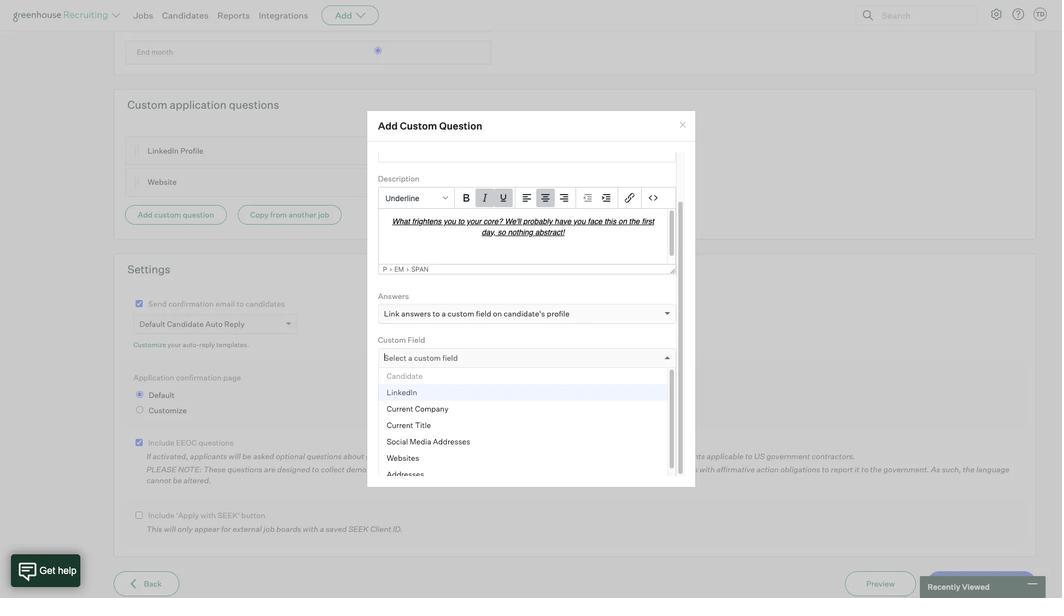 Task type: describe. For each thing, give the bounding box(es) containing it.
include for include eeoc questions if activated, applicants will be asked optional questions about gender, race, veteran, and disability status to comply with certain eeoc reporting requirements applicable to us government contractors. please note: these questions are designed to collect demographic data about applicants in the format that is specifically required for federal contractors with affirmative action obligations to report it to the government. as such, the language cannot be altered.
[[148, 438, 174, 447]]

with down applicable
[[700, 465, 715, 474]]

2 toolbar from the left
[[515, 187, 576, 209]]

linkedin for linkedin
[[387, 387, 417, 397]]

default candidate auto reply option
[[139, 319, 245, 329]]

answers
[[401, 309, 431, 318]]

0 vertical spatial a
[[442, 309, 446, 318]]

id.
[[393, 524, 403, 533]]

1 toolbar from the left
[[455, 187, 515, 209]]

seek'
[[218, 511, 240, 520]]

custom for custom application questions
[[127, 98, 167, 111]]

td button
[[1032, 5, 1049, 23]]

gender,
[[366, 451, 393, 461]]

candidates
[[246, 299, 285, 308]]

with right "boards"
[[303, 524, 318, 533]]

designed
[[277, 465, 310, 474]]

2 the from the left
[[870, 465, 882, 474]]

jobs link
[[133, 10, 153, 21]]

preview
[[867, 579, 895, 588]]

span
[[411, 265, 429, 273]]

custom for custom field
[[378, 335, 406, 344]]

customize for customize
[[149, 405, 187, 415]]

save
[[973, 579, 991, 588]]

add custom question
[[378, 120, 482, 132]]

configure image
[[990, 8, 1003, 21]]

obligations
[[781, 465, 820, 474]]

answers
[[378, 291, 409, 300]]

this
[[147, 524, 162, 533]]

back
[[144, 579, 162, 588]]

default for default
[[149, 390, 175, 400]]

include 'apply with seek' button this will only appear for external job boards with a saved seek client id.
[[147, 511, 403, 533]]

please
[[147, 465, 176, 474]]

customize for customize your auto-reply templates.
[[133, 341, 166, 349]]

affirmative
[[717, 465, 755, 474]]

only
[[178, 524, 193, 533]]

social media addresses
[[387, 437, 470, 446]]

send confirmation email to candidates
[[148, 299, 285, 308]]

government
[[767, 451, 810, 461]]

to down contractors.
[[822, 465, 829, 474]]

language
[[976, 465, 1010, 474]]

title
[[415, 420, 431, 429]]

send
[[148, 299, 167, 308]]

copy from another job button
[[238, 205, 342, 225]]

veteran,
[[414, 451, 444, 461]]

0 horizontal spatial field
[[443, 353, 458, 362]]

Search text field
[[879, 7, 968, 23]]

'apply
[[176, 511, 199, 520]]

link answers to a custom field on candidate's profile
[[384, 309, 570, 318]]

candidates
[[162, 10, 209, 21]]

addresses inside option
[[387, 469, 424, 479]]

applicable
[[707, 451, 744, 461]]

note:
[[178, 465, 202, 474]]

boards
[[276, 524, 301, 533]]

default for default candidate auto reply
[[139, 319, 165, 329]]

client
[[370, 524, 391, 533]]

integrations
[[259, 10, 308, 21]]

social
[[387, 437, 408, 446]]

application
[[133, 373, 174, 382]]

copy from another job
[[250, 210, 329, 219]]

current title
[[387, 420, 431, 429]]

2 horizontal spatial custom
[[448, 309, 474, 318]]

add custom question button
[[125, 205, 227, 225]]

td
[[1036, 10, 1045, 18]]

underline group
[[379, 187, 675, 209]]

month
[[151, 48, 173, 56]]

required
[[388, 379, 421, 388]]

add for add
[[335, 10, 352, 21]]

copy
[[250, 210, 269, 219]]

us
[[754, 451, 765, 461]]

race,
[[395, 451, 413, 461]]

to inside dialog
[[433, 309, 440, 318]]

0 horizontal spatial applicants
[[190, 451, 227, 461]]

to left the us
[[745, 451, 753, 461]]

contractors.
[[812, 451, 855, 461]]

end for end month
[[137, 48, 150, 56]]

auto
[[205, 319, 223, 329]]

linkedin profile
[[148, 146, 203, 155]]

select a custom field
[[384, 353, 458, 362]]

will for only
[[164, 524, 176, 533]]

candidate inside add custom question dialog
[[387, 371, 423, 380]]

current company option
[[379, 400, 667, 417]]

current for current title
[[387, 420, 413, 429]]

1 vertical spatial a
[[408, 353, 412, 362]]

2 › from the left
[[406, 265, 409, 273]]

application confirmation page
[[133, 373, 241, 382]]

that
[[522, 465, 536, 474]]

1 the from the left
[[483, 465, 494, 474]]

government.
[[884, 465, 930, 474]]

profile
[[547, 309, 570, 318]]

activated,
[[153, 451, 188, 461]]

include eeoc questions if activated, applicants will be asked optional questions about gender, race, veteran, and disability status to comply with certain eeoc reporting requirements applicable to us government contractors. please note: these questions are designed to collect demographic data about applicants in the format that is specifically required for federal contractors with affirmative action obligations to report it to the government. as such, the language cannot be altered.
[[147, 438, 1010, 485]]

close image
[[678, 121, 687, 129]]

current company
[[387, 404, 449, 413]]

description
[[378, 174, 420, 183]]

optional
[[276, 451, 305, 461]]

candidates link
[[162, 10, 209, 21]]

jobs
[[133, 10, 153, 21]]

add custom question dialog
[[367, 96, 696, 488]]

to down social media addresses option
[[519, 451, 526, 461]]

3 toolbar from the left
[[576, 187, 618, 209]]

websites option
[[379, 450, 667, 466]]



Task type: vqa. For each thing, say whether or not it's contained in the screenshot.
the topmost TEMPLATES
no



Task type: locate. For each thing, give the bounding box(es) containing it.
linkedin
[[148, 146, 179, 155], [387, 387, 417, 397]]

save button
[[927, 571, 1037, 597]]

addresses
[[433, 437, 470, 446], [387, 469, 424, 479]]

to left collect
[[312, 465, 319, 474]]

saved
[[326, 524, 347, 533]]

include up activated,
[[148, 438, 174, 447]]

templates.
[[216, 341, 249, 349]]

reporting
[[622, 451, 655, 461]]

confirmation up default candidate auto reply at the left bottom of the page
[[168, 299, 214, 308]]

0 vertical spatial default
[[139, 319, 165, 329]]

0 vertical spatial addresses
[[433, 437, 470, 446]]

is
[[538, 465, 544, 474]]

are
[[264, 465, 276, 474]]

1 vertical spatial be
[[173, 475, 182, 485]]

› right p button
[[389, 265, 392, 273]]

add
[[335, 10, 352, 21], [378, 120, 398, 132], [138, 210, 153, 219]]

current up social
[[387, 420, 413, 429]]

custom left question
[[400, 120, 437, 132]]

include inside the include eeoc questions if activated, applicants will be asked optional questions about gender, race, veteran, and disability status to comply with certain eeoc reporting requirements applicable to us government contractors. please note: these questions are designed to collect demographic data about applicants in the format that is specifically required for federal contractors with affirmative action obligations to report it to the government. as such, the language cannot be altered.
[[148, 438, 174, 447]]

1 vertical spatial include
[[148, 511, 174, 520]]

link answers to a custom field on candidate's profile option
[[384, 309, 570, 318]]

format
[[496, 465, 520, 474]]

None checkbox
[[136, 300, 143, 307], [136, 439, 143, 446], [136, 300, 143, 307], [136, 439, 143, 446]]

customize link
[[133, 341, 166, 349]]

about up "demographic"
[[343, 451, 364, 461]]

field down the link answers to a custom field on candidate's profile 'option'
[[443, 353, 458, 362]]

add for add custom question
[[138, 210, 153, 219]]

custom inside add custom question button
[[154, 210, 181, 219]]

1 vertical spatial candidate
[[387, 371, 423, 380]]

0 vertical spatial custom
[[127, 98, 167, 111]]

preview button
[[845, 571, 916, 597]]

0 vertical spatial end
[[137, 16, 150, 24]]

1 horizontal spatial job
[[318, 210, 329, 219]]

underline
[[385, 193, 419, 202]]

0 horizontal spatial eeoc
[[176, 438, 197, 447]]

1 vertical spatial applicants
[[436, 465, 473, 474]]

candidate's
[[504, 309, 545, 318]]

addresses inside option
[[433, 437, 470, 446]]

0 vertical spatial eeoc
[[176, 438, 197, 447]]

1 › from the left
[[389, 265, 392, 273]]

include inside include 'apply with seek' button this will only appear for external job boards with a saved seek client id.
[[148, 511, 174, 520]]

candidate down select
[[387, 371, 423, 380]]

page
[[223, 373, 241, 382]]

0 vertical spatial job
[[318, 210, 329, 219]]

1 current from the top
[[387, 404, 413, 413]]

to right answers
[[433, 309, 440, 318]]

0 horizontal spatial job
[[264, 524, 275, 533]]

customize your auto-reply templates.
[[133, 341, 249, 349]]

0 vertical spatial current
[[387, 404, 413, 413]]

1 vertical spatial confirmation
[[176, 373, 222, 382]]

a right select
[[408, 353, 412, 362]]

job inside include 'apply with seek' button this will only appear for external job boards with a saved seek client id.
[[264, 524, 275, 533]]

a right answers
[[442, 309, 446, 318]]

1 horizontal spatial will
[[229, 451, 241, 461]]

0 vertical spatial include
[[148, 438, 174, 447]]

add inside dialog
[[378, 120, 398, 132]]

0 horizontal spatial about
[[343, 451, 364, 461]]

None field
[[384, 349, 387, 367]]

em button
[[394, 265, 404, 273]]

navigation inside add custom question dialog
[[383, 265, 666, 273]]

be down note:
[[173, 475, 182, 485]]

year
[[151, 16, 166, 24]]

1 vertical spatial field
[[443, 353, 458, 362]]

customize down application
[[149, 405, 187, 415]]

the right in
[[483, 465, 494, 474]]

None radio
[[374, 15, 382, 22], [374, 47, 382, 54], [136, 391, 143, 398], [374, 15, 382, 22], [374, 47, 382, 54], [136, 391, 143, 398]]

2 vertical spatial a
[[320, 524, 324, 533]]

current up current title
[[387, 404, 413, 413]]

0 horizontal spatial add
[[138, 210, 153, 219]]

specifically
[[545, 465, 585, 474]]

greenhouse recruiting image
[[13, 9, 112, 22]]

1 horizontal spatial for
[[619, 465, 629, 474]]

1 vertical spatial linkedin
[[387, 387, 417, 397]]

0 vertical spatial custom
[[154, 210, 181, 219]]

toolbar
[[455, 187, 515, 209], [515, 187, 576, 209], [576, 187, 618, 209]]

button
[[241, 511, 265, 520]]

Required checkbox
[[378, 380, 385, 387]]

0 horizontal spatial be
[[173, 475, 182, 485]]

1 horizontal spatial linkedin
[[387, 387, 417, 397]]

a left the saved
[[320, 524, 324, 533]]

with up specifically at the bottom right
[[556, 451, 571, 461]]

current for current company
[[387, 404, 413, 413]]

application
[[170, 98, 227, 111]]

these
[[204, 465, 226, 474]]

about
[[343, 451, 364, 461], [413, 465, 434, 474]]

default up "customize" link
[[139, 319, 165, 329]]

linkedin option
[[379, 384, 667, 400]]

applicants down and at bottom
[[436, 465, 473, 474]]

1 horizontal spatial a
[[408, 353, 412, 362]]

confirmation left page
[[176, 373, 222, 382]]

and
[[446, 451, 459, 461]]

for left federal
[[619, 465, 629, 474]]

1 vertical spatial add
[[378, 120, 398, 132]]

underline button
[[381, 188, 452, 207]]

job inside button
[[318, 210, 329, 219]]

external
[[233, 524, 262, 533]]

job left "boards"
[[264, 524, 275, 533]]

with
[[556, 451, 571, 461], [700, 465, 715, 474], [201, 511, 216, 520], [303, 524, 318, 533]]

0 horizontal spatial linkedin
[[148, 146, 179, 155]]

settings
[[127, 262, 170, 276]]

collect
[[321, 465, 345, 474]]

default down application
[[149, 390, 175, 400]]

viewed
[[962, 582, 990, 592]]

› right 'em' button
[[406, 265, 409, 273]]

customize left your
[[133, 341, 166, 349]]

will
[[229, 451, 241, 461], [164, 524, 176, 533]]

add for add custom question
[[378, 120, 398, 132]]

altered.
[[184, 475, 211, 485]]

link
[[384, 309, 400, 318]]

linkedin inside option
[[387, 387, 417, 397]]

reply
[[199, 341, 215, 349]]

be left asked
[[242, 451, 251, 461]]

if
[[147, 451, 151, 461]]

0 horizontal spatial custom
[[154, 210, 181, 219]]

1 vertical spatial will
[[164, 524, 176, 533]]

custom
[[127, 98, 167, 111], [400, 120, 437, 132], [378, 335, 406, 344]]

requirements
[[657, 451, 705, 461]]

for down seek'
[[221, 524, 231, 533]]

will left asked
[[229, 451, 241, 461]]

2 vertical spatial custom
[[414, 353, 441, 362]]

with up appear
[[201, 511, 216, 520]]

0 horizontal spatial for
[[221, 524, 231, 533]]

the right such,
[[963, 465, 975, 474]]

such,
[[942, 465, 961, 474]]

email
[[216, 299, 235, 308]]

0 horizontal spatial will
[[164, 524, 176, 533]]

add inside popup button
[[335, 10, 352, 21]]

integrations link
[[259, 10, 308, 21]]

0 horizontal spatial ›
[[389, 265, 392, 273]]

customize
[[133, 341, 166, 349], [149, 405, 187, 415]]

for inside include 'apply with seek' button this will only appear for external job boards with a saved seek client id.
[[221, 524, 231, 533]]

2 end from the top
[[137, 48, 150, 56]]

current title option
[[379, 417, 667, 433]]

2 horizontal spatial a
[[442, 309, 446, 318]]

eeoc up required
[[599, 451, 620, 461]]

add custom question
[[138, 210, 214, 219]]

social media addresses option
[[379, 433, 667, 450]]

action
[[757, 465, 779, 474]]

job
[[318, 210, 329, 219], [264, 524, 275, 533]]

1 vertical spatial custom
[[400, 120, 437, 132]]

2 vertical spatial add
[[138, 210, 153, 219]]

reply
[[224, 319, 245, 329]]

linkedin for linkedin profile
[[148, 146, 179, 155]]

your
[[168, 341, 181, 349]]

0 vertical spatial confirmation
[[168, 299, 214, 308]]

auto-
[[183, 341, 199, 349]]

include up this
[[148, 511, 174, 520]]

include for include 'apply with seek' button this will only appear for external job boards with a saved seek client id.
[[148, 511, 174, 520]]

0 vertical spatial be
[[242, 451, 251, 461]]

questions
[[229, 98, 279, 111], [199, 438, 234, 447], [307, 451, 342, 461], [227, 465, 262, 474]]

1 end from the top
[[137, 16, 150, 24]]

0 horizontal spatial the
[[483, 465, 494, 474]]

profile
[[180, 146, 203, 155]]

None radio
[[136, 406, 143, 413]]

1 horizontal spatial field
[[476, 309, 491, 318]]

p button
[[383, 265, 387, 273]]

0 vertical spatial add
[[335, 10, 352, 21]]

federal
[[630, 465, 655, 474]]

1 vertical spatial for
[[221, 524, 231, 533]]

1 horizontal spatial addresses
[[433, 437, 470, 446]]

1 horizontal spatial applicants
[[436, 465, 473, 474]]

status
[[495, 451, 517, 461]]

appear
[[194, 524, 220, 533]]

1 vertical spatial custom
[[448, 309, 474, 318]]

1 vertical spatial default
[[149, 390, 175, 400]]

website
[[148, 177, 177, 187]]

2 horizontal spatial add
[[378, 120, 398, 132]]

1 vertical spatial customize
[[149, 405, 187, 415]]

1 horizontal spatial be
[[242, 451, 251, 461]]

None checkbox
[[136, 512, 143, 519]]

will inside include 'apply with seek' button this will only appear for external job boards with a saved seek client id.
[[164, 524, 176, 533]]

applicants
[[190, 451, 227, 461], [436, 465, 473, 474]]

1 vertical spatial job
[[264, 524, 275, 533]]

0 vertical spatial applicants
[[190, 451, 227, 461]]

0 horizontal spatial addresses
[[387, 469, 424, 479]]

cannot
[[147, 475, 171, 485]]

custom left question
[[154, 210, 181, 219]]

1 horizontal spatial about
[[413, 465, 434, 474]]

a inside include 'apply with seek' button this will only appear for external job boards with a saved seek client id.
[[320, 524, 324, 533]]

as
[[931, 465, 940, 474]]

contractors
[[657, 465, 698, 474]]

in
[[475, 465, 481, 474]]

0 vertical spatial candidate
[[167, 319, 204, 329]]

1 horizontal spatial the
[[870, 465, 882, 474]]

custom left 'on'
[[448, 309, 474, 318]]

3 the from the left
[[963, 465, 975, 474]]

to right it
[[861, 465, 869, 474]]

1 vertical spatial addresses
[[387, 469, 424, 479]]

none field inside add custom question dialog
[[384, 349, 387, 367]]

0 vertical spatial will
[[229, 451, 241, 461]]

will for be
[[229, 451, 241, 461]]

confirmation for send
[[168, 299, 214, 308]]

another
[[289, 210, 317, 219]]

0 horizontal spatial a
[[320, 524, 324, 533]]

2 current from the top
[[387, 420, 413, 429]]

question
[[183, 210, 214, 219]]

the right it
[[870, 465, 882, 474]]

p
[[383, 265, 387, 273]]

2 horizontal spatial the
[[963, 465, 975, 474]]

custom up select
[[378, 335, 406, 344]]

0 vertical spatial about
[[343, 451, 364, 461]]

field
[[408, 335, 425, 344]]

0 vertical spatial linkedin
[[148, 146, 179, 155]]

addresses down websites
[[387, 469, 424, 479]]

Greatest Fear? text field
[[378, 109, 676, 162]]

end left year
[[137, 16, 150, 24]]

it
[[855, 465, 860, 474]]

about down veteran,
[[413, 465, 434, 474]]

0 vertical spatial for
[[619, 465, 629, 474]]

addresses option
[[379, 466, 667, 482]]

confirmation for application
[[176, 373, 222, 382]]

1 vertical spatial about
[[413, 465, 434, 474]]

1 vertical spatial eeoc
[[599, 451, 620, 461]]

back button
[[114, 571, 179, 597]]

end for end year
[[137, 16, 150, 24]]

addresses up and at bottom
[[433, 437, 470, 446]]

navigation containing p
[[383, 265, 666, 273]]

eeoc up activated,
[[176, 438, 197, 447]]

will left only
[[164, 524, 176, 533]]

1 vertical spatial end
[[137, 48, 150, 56]]

report
[[831, 465, 853, 474]]

add inside button
[[138, 210, 153, 219]]

td button
[[1034, 8, 1047, 21]]

end year
[[137, 16, 166, 24]]

for inside the include eeoc questions if activated, applicants will be asked optional questions about gender, race, veteran, and disability status to comply with certain eeoc reporting requirements applicable to us government contractors. please note: these questions are designed to collect demographic data about applicants in the format that is specifically required for federal contractors with affirmative action obligations to report it to the government. as such, the language cannot be altered.
[[619, 465, 629, 474]]

company
[[415, 404, 449, 413]]

0 horizontal spatial candidate
[[167, 319, 204, 329]]

applicants up these
[[190, 451, 227, 461]]

end left month
[[137, 48, 150, 56]]

seek
[[349, 524, 369, 533]]

job right another
[[318, 210, 329, 219]]

recently
[[928, 582, 961, 592]]

field left 'on'
[[476, 309, 491, 318]]

current
[[387, 404, 413, 413], [387, 420, 413, 429]]

custom left application
[[127, 98, 167, 111]]

select
[[384, 353, 407, 362]]

reports
[[217, 10, 250, 21]]

the
[[483, 465, 494, 474], [870, 465, 882, 474], [963, 465, 975, 474]]

end month
[[137, 48, 173, 56]]

1 vertical spatial current
[[387, 420, 413, 429]]

2 vertical spatial custom
[[378, 335, 406, 344]]

navigation
[[383, 265, 666, 273]]

1 horizontal spatial ›
[[406, 265, 409, 273]]

1 horizontal spatial add
[[335, 10, 352, 21]]

1 horizontal spatial eeoc
[[599, 451, 620, 461]]

custom down field
[[414, 353, 441, 362]]

1 horizontal spatial custom
[[414, 353, 441, 362]]

0 vertical spatial customize
[[133, 341, 166, 349]]

0 vertical spatial field
[[476, 309, 491, 318]]

1 include from the top
[[148, 438, 174, 447]]

resize image
[[670, 268, 675, 274]]

linkedin up current company
[[387, 387, 417, 397]]

linkedin left profile
[[148, 146, 179, 155]]

candidate up auto-
[[167, 319, 204, 329]]

comply
[[528, 451, 554, 461]]

to right email
[[237, 299, 244, 308]]

recently viewed
[[928, 582, 990, 592]]

will inside the include eeoc questions if activated, applicants will be asked optional questions about gender, race, veteran, and disability status to comply with certain eeoc reporting requirements applicable to us government contractors. please note: these questions are designed to collect demographic data about applicants in the format that is specifically required for federal contractors with affirmative action obligations to report it to the government. as such, the language cannot be altered.
[[229, 451, 241, 461]]

1 horizontal spatial candidate
[[387, 371, 423, 380]]

2 include from the top
[[148, 511, 174, 520]]



